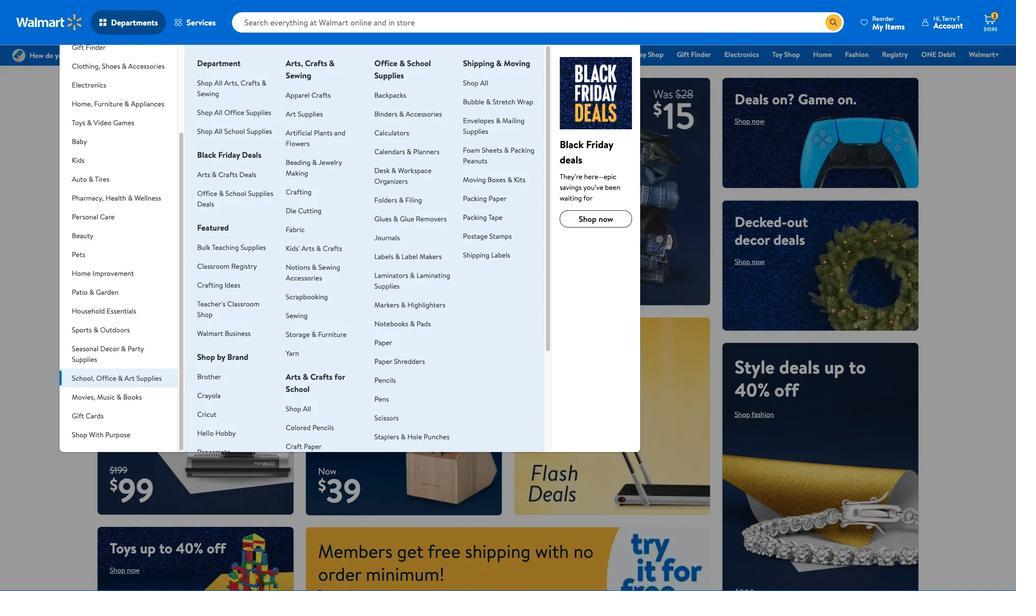 Task type: describe. For each thing, give the bounding box(es) containing it.
0 vertical spatial tape
[[489, 212, 503, 222]]

arts for arts & crafts for school
[[286, 372, 301, 383]]

holiday
[[623, 49, 647, 59]]

walmart+
[[970, 49, 1000, 59]]

for inside arts & crafts for school
[[335, 372, 345, 383]]

with
[[536, 539, 570, 564]]

home improvement
[[72, 268, 134, 278]]

shop now link for decked-out decor deals
[[735, 257, 765, 267]]

crafts up notions & sewing accessories
[[323, 243, 342, 253]]

served
[[417, 329, 458, 349]]

teacher's
[[197, 299, 226, 309]]

been
[[606, 182, 621, 192]]

arts, inside the arts, crafts & sewing
[[286, 58, 303, 69]]

grocery
[[479, 49, 504, 59]]

calculators
[[375, 128, 410, 138]]

supplies inside dropdown button
[[136, 373, 162, 383]]

huge
[[211, 89, 242, 109]]

search icon image
[[830, 18, 838, 27]]

school inside arts & crafts for school
[[286, 384, 310, 395]]

with
[[89, 430, 104, 440]]

account
[[934, 20, 964, 31]]

shop now for up to 40% off sports gear
[[527, 374, 557, 384]]

packing paper link
[[463, 193, 507, 203]]

0 horizontal spatial 40%
[[176, 539, 203, 559]]

school, office & art supplies button
[[60, 369, 177, 388]]

& right patio
[[89, 287, 94, 297]]

shop now link for home deals up to 30% off
[[110, 310, 140, 320]]

walmart business
[[197, 329, 251, 338]]

toys & video games
[[72, 117, 134, 127]]

gifts,
[[175, 89, 207, 109]]

household essentials button
[[60, 302, 177, 321]]

gift cards
[[72, 411, 104, 421]]

essentials inside "household essentials" dropdown button
[[107, 306, 137, 316]]

& inside 'dropdown button'
[[125, 99, 129, 109]]

pets button
[[60, 245, 177, 264]]

paper down paper link
[[375, 357, 392, 367]]

& right grocery
[[506, 49, 511, 59]]

glues
[[375, 214, 392, 224]]

auto & tires button
[[60, 170, 177, 189]]

members get free shipping with no order minimum!
[[318, 539, 594, 587]]

garden
[[96, 287, 119, 297]]

& left planners
[[407, 147, 412, 156]]

& right bubble
[[486, 97, 491, 107]]

& inside notions & sewing accessories
[[312, 262, 317, 272]]

gear
[[569, 347, 597, 367]]

now for deals on? game on.
[[753, 116, 765, 126]]

and
[[335, 128, 346, 138]]

bulk teaching supplies link
[[197, 242, 266, 252]]

& inside seasonal decor & party supplies
[[121, 344, 126, 354]]

shop inside teacher's classroom shop
[[197, 310, 213, 320]]

kids
[[72, 155, 85, 165]]

shop all for arts & crafts for school
[[286, 404, 311, 414]]

making
[[286, 168, 308, 178]]

& left pads
[[410, 319, 415, 329]]

storage & furniture
[[286, 330, 347, 339]]

are
[[394, 329, 414, 349]]

pharmacy, health & wellness button
[[60, 189, 177, 207]]

sewing inside notions & sewing accessories
[[319, 262, 340, 272]]

glues & glue removers link
[[375, 214, 447, 224]]

packing inside foam sheets & packing peanuts
[[511, 145, 535, 155]]

shipping for shipping & moving
[[463, 58, 495, 69]]

1 horizontal spatial labels
[[492, 250, 511, 260]]

& left hole
[[401, 432, 406, 442]]

savings inside the high tech gifts, huge savings
[[110, 107, 155, 127]]

30%
[[156, 255, 189, 280]]

0 vertical spatial classroom
[[197, 261, 230, 271]]

crafting for crafting ideas
[[197, 280, 223, 290]]

& right shoes
[[122, 61, 127, 71]]

games
[[113, 117, 134, 127]]

calendars & planners link
[[375, 147, 440, 156]]

crafting link
[[286, 187, 312, 197]]

deals inside black friday deals they're here—epic savings you've been waiting for
[[560, 152, 583, 167]]

one debit link
[[917, 49, 961, 60]]

0 horizontal spatial labels
[[375, 252, 394, 262]]

laminating
[[417, 270, 451, 280]]

backpacks link
[[375, 90, 407, 100]]

art inside dropdown button
[[125, 373, 135, 383]]

& right binders
[[400, 109, 404, 119]]

up
[[527, 329, 545, 349]]

crafts right apparel
[[312, 90, 331, 100]]

now down been
[[599, 214, 614, 225]]

up for style deals up to 40% off
[[825, 354, 845, 380]]

supplies down apparel crafts link
[[298, 109, 323, 119]]

registry link
[[878, 49, 913, 60]]

off inside style deals up to 40% off
[[775, 377, 799, 403]]

shop by brand
[[197, 352, 249, 363]]

& right storage
[[312, 330, 317, 339]]

office inside dropdown button
[[96, 373, 116, 383]]

packing for packing paper
[[463, 193, 487, 203]]

now dollar 39 null group
[[306, 465, 362, 516]]

& inside office & school supplies deals
[[219, 188, 224, 198]]

kits
[[514, 175, 526, 185]]

die
[[286, 206, 297, 216]]

shop now for toys up to 40% off
[[110, 566, 140, 576]]

shop now for home deals up to 30% off
[[110, 310, 140, 320]]

sewing up storage
[[286, 311, 308, 321]]

notebooks
[[375, 319, 409, 329]]

order
[[318, 562, 362, 587]]

deals left on?
[[735, 89, 769, 109]]

fabric
[[286, 225, 305, 234]]

home for home deals up to 30% off
[[110, 232, 158, 257]]

0 horizontal spatial registry
[[231, 261, 257, 271]]

now for up to 40% off sports gear
[[544, 374, 557, 384]]

household
[[72, 306, 105, 316]]

big!
[[391, 222, 444, 267]]

& right sports
[[94, 325, 98, 335]]

notebooks & pads link
[[375, 319, 431, 329]]

finder for gift finder dropdown button
[[86, 42, 106, 52]]

crafting ideas link
[[197, 280, 241, 290]]

sports & outdoors button
[[60, 321, 177, 339]]

supplies down shop all office supplies link
[[247, 126, 272, 136]]

toy shop
[[773, 49, 801, 59]]

organizers
[[375, 176, 408, 186]]

apparel crafts link
[[286, 90, 331, 100]]

notebooks & pads
[[375, 319, 431, 329]]

electronics for the electronics link
[[725, 49, 760, 59]]

home for home
[[814, 49, 833, 59]]

deals inside decked-out decor deals
[[774, 230, 806, 250]]

& inside laminators & laminating supplies
[[410, 270, 415, 280]]

1 horizontal spatial art
[[286, 109, 296, 119]]

gift finder for gift finder dropdown button
[[72, 42, 106, 52]]

jewelry
[[319, 157, 342, 167]]

laminators & laminating supplies link
[[375, 270, 451, 291]]

essentials inside grocery & essentials link
[[513, 49, 543, 59]]

shop now link for up to 40% off sports gear
[[527, 374, 557, 384]]

shop fashion link
[[735, 410, 775, 420]]

patio & garden
[[72, 287, 119, 297]]

& up office & school supplies deals
[[212, 169, 217, 179]]

3
[[994, 12, 997, 20]]

toy shop link
[[768, 49, 805, 60]]

& inside dropdown button
[[117, 392, 121, 402]]

& right markers
[[401, 300, 406, 310]]

sewing inside shop all arts, crafts & sewing
[[197, 88, 219, 98]]

bubble & stretch wrap
[[463, 97, 534, 107]]

school for shop all school supplies
[[224, 126, 245, 136]]

classroom inside teacher's classroom shop
[[227, 299, 260, 309]]

beading & jewelry making
[[286, 157, 342, 178]]

toys for toys & video games
[[72, 117, 85, 127]]

scrapbooking link
[[286, 292, 328, 302]]

supplies inside office & school supplies
[[375, 70, 404, 81]]

laminators & laminating supplies
[[375, 270, 451, 291]]

shop all link for shipping & moving
[[463, 78, 489, 88]]

decor
[[735, 230, 771, 250]]

deals left grocery
[[449, 49, 466, 59]]

brother
[[197, 372, 221, 382]]

glues & glue removers
[[375, 214, 447, 224]]

now for toys up to 40% off
[[127, 566, 140, 576]]

paper down boxes
[[489, 193, 507, 203]]

moving boxes & kits link
[[463, 175, 526, 185]]

shop with purpose button
[[60, 426, 177, 445]]

to inside style deals up to 40% off
[[850, 354, 867, 380]]

one
[[922, 49, 937, 59]]

now for decked-out decor deals
[[753, 257, 765, 267]]

2 horizontal spatial arts
[[302, 243, 315, 253]]

0 horizontal spatial tape
[[375, 451, 389, 461]]

the holiday shop link
[[606, 49, 669, 60]]

now
[[318, 465, 337, 478]]

beauty
[[72, 231, 93, 241]]

shop inside shop all arts, crafts & sewing
[[197, 78, 213, 88]]

sports & outdoors
[[72, 325, 130, 335]]

crafts inside shop all arts, crafts & sewing
[[241, 78, 260, 88]]

accessories for clothing, shoes & accessories
[[128, 61, 165, 71]]

envelopes & mailing supplies
[[463, 115, 525, 136]]

wrap
[[518, 97, 534, 107]]

electronics for electronics dropdown button
[[72, 80, 106, 90]]

style
[[735, 354, 775, 380]]

all for arts & crafts for school
[[303, 404, 311, 414]]

reorder my items
[[873, 14, 906, 32]]

grocery & essentials link
[[475, 49, 547, 60]]

& up movies, music & books dropdown button
[[118, 373, 123, 383]]

& left the glue
[[394, 214, 398, 224]]

departments button
[[91, 10, 166, 35]]

crafting for crafting link
[[286, 187, 312, 197]]

laminators
[[375, 270, 409, 280]]

off inside the up to 40% off sports gear
[[596, 329, 615, 349]]

kids' arts & crafts
[[286, 243, 342, 253]]

packing for packing tape
[[463, 212, 487, 222]]

shop all for shipping & moving
[[463, 78, 489, 88]]

& up notions & sewing accessories
[[317, 243, 321, 253]]

desk & workspace organizers
[[375, 165, 432, 186]]

staplers & hole punches link
[[375, 432, 450, 442]]

movies, music & books
[[72, 392, 142, 402]]

craft paper link
[[286, 442, 322, 452]]

black inside black friday deals link
[[410, 49, 427, 59]]



Task type: locate. For each thing, give the bounding box(es) containing it.
office inside office & school supplies deals
[[197, 188, 217, 198]]

1 horizontal spatial registry
[[883, 49, 909, 59]]

paper down the 'notebooks'
[[375, 338, 393, 348]]

boxes
[[488, 175, 506, 185]]

folders
[[375, 195, 398, 205]]

deals inside the home deals up to 30% off
[[162, 232, 203, 257]]

& right 'health' on the top left
[[128, 193, 133, 203]]

furniture right storage
[[318, 330, 347, 339]]

binders & accessories link
[[375, 109, 442, 119]]

shop all link for arts & crafts for school
[[286, 404, 311, 414]]

appliances
[[131, 99, 164, 109]]

& left label
[[396, 252, 400, 262]]

gift finder up clothing,
[[72, 42, 106, 52]]

0 horizontal spatial crafting
[[197, 280, 223, 290]]

0 vertical spatial shop all
[[463, 78, 489, 88]]

shop now link for deals on? game on.
[[735, 116, 765, 126]]

0 horizontal spatial pencils
[[313, 423, 334, 433]]

electronics down clothing,
[[72, 80, 106, 90]]

folders & filing
[[375, 195, 422, 205]]

health
[[106, 193, 126, 203]]

classroom registry
[[197, 261, 257, 271]]

2 vertical spatial packing
[[463, 212, 487, 222]]

1 horizontal spatial tape
[[489, 212, 503, 222]]

now
[[753, 116, 765, 126], [599, 214, 614, 225], [753, 257, 765, 267], [127, 310, 140, 320], [544, 374, 557, 384], [127, 566, 140, 576]]

1 vertical spatial arts
[[302, 243, 315, 253]]

all for department
[[214, 78, 223, 88]]

now $ 39
[[318, 465, 362, 514]]

&
[[506, 49, 511, 59], [329, 58, 335, 69], [400, 58, 405, 69], [497, 58, 502, 69], [122, 61, 127, 71], [262, 78, 267, 88], [486, 97, 491, 107], [125, 99, 129, 109], [400, 109, 404, 119], [496, 115, 501, 125], [87, 117, 92, 127], [505, 145, 509, 155], [407, 147, 412, 156], [313, 157, 317, 167], [392, 165, 397, 175], [212, 169, 217, 179], [89, 174, 93, 184], [508, 175, 513, 185], [219, 188, 224, 198], [128, 193, 133, 203], [399, 195, 404, 205], [394, 214, 398, 224], [317, 243, 321, 253], [396, 252, 400, 262], [312, 262, 317, 272], [410, 270, 415, 280], [89, 287, 94, 297], [401, 300, 406, 310], [410, 319, 415, 329], [94, 325, 98, 335], [312, 330, 317, 339], [121, 344, 126, 354], [303, 372, 309, 383], [118, 373, 123, 383], [117, 392, 121, 402], [401, 432, 406, 442]]

0 vertical spatial arts
[[197, 169, 210, 179]]

1 vertical spatial tape
[[375, 451, 389, 461]]

essentials
[[513, 49, 543, 59], [107, 306, 137, 316]]

deals down shop all school supplies link
[[242, 149, 262, 161]]

sewing
[[286, 70, 312, 81], [197, 88, 219, 98], [319, 262, 340, 272], [286, 311, 308, 321]]

deals right style
[[780, 354, 821, 380]]

40% inside the up to 40% off sports gear
[[565, 329, 593, 349]]

up inside the home deals up to 30% off
[[110, 255, 130, 280]]

high
[[110, 89, 140, 109]]

arts up 'office & school supplies deals' "link" on the left
[[197, 169, 210, 179]]

furniture inside 'dropdown button'
[[94, 99, 123, 109]]

supplies down laminators
[[375, 281, 400, 291]]

moving down peanuts
[[463, 175, 486, 185]]

shipping down postage
[[463, 250, 490, 260]]

1 horizontal spatial accessories
[[286, 273, 322, 283]]

& inside shop all arts, crafts & sewing
[[262, 78, 267, 88]]

0 horizontal spatial toys
[[72, 117, 85, 127]]

1 horizontal spatial up
[[140, 539, 156, 559]]

2 vertical spatial 40%
[[176, 539, 203, 559]]

colored
[[286, 423, 311, 433]]

electronics link
[[720, 49, 764, 60]]

supplies up shop all school supplies
[[246, 107, 272, 117]]

gift finder for the gift finder link
[[677, 49, 712, 59]]

0 vertical spatial accessories
[[128, 61, 165, 71]]

notions & sewing accessories
[[286, 262, 340, 283]]

gift finder inside dropdown button
[[72, 42, 106, 52]]

electronics left the toy
[[725, 49, 760, 59]]

crafts inside the arts, crafts & sewing
[[305, 58, 328, 69]]

0 vertical spatial shop all link
[[463, 78, 489, 88]]

home
[[814, 49, 833, 59], [110, 232, 158, 257], [72, 268, 91, 278], [318, 329, 356, 349]]

deals inside office & school supplies deals
[[197, 199, 214, 209]]

1 horizontal spatial crafting
[[286, 187, 312, 197]]

& left mailing
[[496, 115, 501, 125]]

the holiday shop
[[610, 49, 664, 59]]

0 horizontal spatial shop all link
[[286, 404, 311, 414]]

0 horizontal spatial $
[[110, 474, 118, 496]]

fashion
[[752, 410, 775, 420]]

0 horizontal spatial arts,
[[224, 78, 239, 88]]

reorder
[[873, 14, 895, 23]]

deals for style deals up to 40% off
[[780, 354, 821, 380]]

2 vertical spatial arts
[[286, 372, 301, 383]]

finder up clothing,
[[86, 42, 106, 52]]

1 shipping from the top
[[463, 58, 495, 69]]

journals link
[[375, 233, 400, 243]]

1 vertical spatial shop all
[[286, 404, 311, 414]]

game
[[799, 89, 835, 109]]

0 horizontal spatial moving
[[463, 175, 486, 185]]

personal care
[[72, 212, 115, 222]]

1 vertical spatial classroom
[[227, 299, 260, 309]]

essentials down patio & garden dropdown button
[[107, 306, 137, 316]]

0 vertical spatial electronics
[[725, 49, 760, 59]]

home down search icon
[[814, 49, 833, 59]]

1 vertical spatial art
[[125, 373, 135, 383]]

1 vertical spatial crafting
[[197, 280, 223, 290]]

crafts inside arts & crafts for school
[[311, 372, 333, 383]]

0 vertical spatial pencils
[[375, 375, 396, 385]]

for inside black friday deals they're here—epic savings you've been waiting for
[[584, 193, 593, 203]]

shop now for deals on? game on.
[[735, 116, 765, 126]]

$ for 39
[[318, 475, 326, 497]]

pencils right colored
[[313, 423, 334, 433]]

crafting down making
[[286, 187, 312, 197]]

plants
[[314, 128, 333, 138]]

home inside dropdown button
[[72, 268, 91, 278]]

friday
[[428, 49, 447, 59], [587, 137, 614, 151], [218, 149, 240, 161]]

sewing link
[[286, 311, 308, 321]]

1 vertical spatial pencils
[[313, 423, 334, 433]]

shop
[[648, 49, 664, 59], [785, 49, 801, 59], [197, 78, 213, 88], [463, 78, 479, 88], [197, 107, 213, 117], [735, 116, 751, 126], [197, 126, 213, 136], [579, 214, 597, 225], [735, 257, 751, 267], [197, 310, 213, 320], [110, 310, 125, 320], [197, 352, 215, 363], [527, 374, 542, 384], [286, 404, 301, 414], [735, 410, 751, 420], [72, 430, 87, 440], [110, 566, 125, 576]]

supplies inside office & school supplies deals
[[248, 188, 274, 198]]

now down deals on? game on.
[[753, 116, 765, 126]]

& inside foam sheets & packing peanuts
[[505, 145, 509, 155]]

sewing inside the arts, crafts & sewing
[[286, 70, 312, 81]]

0 horizontal spatial gift finder
[[72, 42, 106, 52]]

1 vertical spatial essentials
[[107, 306, 137, 316]]

decked-
[[735, 212, 788, 232]]

shop now for decked-out decor deals
[[735, 257, 765, 267]]

no
[[574, 539, 594, 564]]

1 vertical spatial furniture
[[318, 330, 347, 339]]

& left tires
[[89, 174, 93, 184]]

& left party at the left bottom of page
[[121, 344, 126, 354]]

2 horizontal spatial up
[[825, 354, 845, 380]]

1 vertical spatial for
[[335, 372, 345, 383]]

registry up the 'ideas'
[[231, 261, 257, 271]]

tape up stamps
[[489, 212, 503, 222]]

supplies inside seasonal decor & party supplies
[[72, 355, 97, 364]]

home for home improvement
[[72, 268, 91, 278]]

sewing down kids' arts & crafts
[[319, 262, 340, 272]]

accessories inside dropdown button
[[128, 61, 165, 71]]

supplies down envelopes
[[463, 126, 489, 136]]

clothing, shoes & accessories
[[72, 61, 165, 71]]

classroom up crafting ideas
[[197, 261, 230, 271]]

supplies down seasonal
[[72, 355, 97, 364]]

arts, up huge
[[224, 78, 239, 88]]

deals left teaching
[[162, 232, 203, 257]]

Walmart Site-Wide search field
[[232, 12, 845, 33]]

& right music
[[117, 392, 121, 402]]

registry
[[883, 49, 909, 59], [231, 261, 257, 271]]

cutting
[[298, 206, 322, 216]]

& left jewelry
[[313, 157, 317, 167]]

1 vertical spatial toys
[[110, 539, 137, 559]]

$ inside the $199 $ 99
[[110, 474, 118, 496]]

shop all link up bubble
[[463, 78, 489, 88]]

1 horizontal spatial shop all link
[[463, 78, 489, 88]]

& down arts & crafts deals link
[[219, 188, 224, 198]]

2 shipping from the top
[[463, 250, 490, 260]]

1 horizontal spatial $
[[318, 475, 326, 497]]

baby button
[[60, 132, 177, 151]]

& down storage
[[303, 372, 309, 383]]

1 horizontal spatial pencils
[[375, 375, 396, 385]]

off inside the home deals up to 30% off
[[110, 278, 134, 303]]

all for shipping & moving
[[481, 78, 489, 88]]

& inside the arts, crafts & sewing
[[329, 58, 335, 69]]

savings inside black friday deals they're here—epic savings you've been waiting for
[[560, 182, 582, 192]]

crafts up office & school supplies deals
[[219, 169, 238, 179]]

arts, inside shop all arts, crafts & sewing
[[224, 78, 239, 88]]

to inside the up to 40% off sports gear
[[548, 329, 562, 349]]

accessories up calculators
[[406, 109, 442, 119]]

shop all up bubble
[[463, 78, 489, 88]]

planners
[[413, 147, 440, 156]]

finder for the gift finder link
[[692, 49, 712, 59]]

0 vertical spatial essentials
[[513, 49, 543, 59]]

office up shop all school supplies
[[224, 107, 245, 117]]

labels down stamps
[[492, 250, 511, 260]]

1 horizontal spatial moving
[[504, 58, 531, 69]]

shop all office supplies
[[197, 107, 272, 117]]

$ inside "now $ 39"
[[318, 475, 326, 497]]

supplies inside laminators & laminating supplies
[[375, 281, 400, 291]]

packing tape
[[463, 212, 503, 222]]

home for home deals are served
[[318, 329, 356, 349]]

friday inside black friday deals they're here—epic savings you've been waiting for
[[587, 137, 614, 151]]

1 horizontal spatial arts,
[[286, 58, 303, 69]]

get
[[397, 539, 424, 564]]

school,
[[72, 373, 95, 383]]

0 vertical spatial packing
[[511, 145, 535, 155]]

pharmacy, health & wellness
[[72, 193, 161, 203]]

0 horizontal spatial essentials
[[107, 306, 137, 316]]

0 horizontal spatial black friday deals
[[197, 149, 262, 161]]

gift finder button
[[60, 38, 177, 57]]

accessories inside notions & sewing accessories
[[286, 273, 322, 283]]

1 vertical spatial moving
[[463, 175, 486, 185]]

supplies up books
[[136, 373, 162, 383]]

1 horizontal spatial savings
[[560, 182, 582, 192]]

home, furniture & appliances
[[72, 99, 164, 109]]

& inside beading & jewelry making
[[313, 157, 317, 167]]

home improvement button
[[60, 264, 177, 283]]

gift right "the holiday shop" link
[[677, 49, 690, 59]]

labels
[[492, 250, 511, 260], [375, 252, 394, 262]]

1 vertical spatial arts,
[[224, 78, 239, 88]]

2 vertical spatial up
[[140, 539, 156, 559]]

home inside the home deals up to 30% off
[[110, 232, 158, 257]]

gift finder left the electronics link
[[677, 49, 712, 59]]

$ down shop with purpose dropdown button
[[110, 474, 118, 496]]

deals right decor
[[774, 230, 806, 250]]

1 vertical spatial 40%
[[735, 377, 771, 403]]

for left pencils link
[[335, 372, 345, 383]]

school for office & school supplies deals
[[226, 188, 247, 198]]

supplies up backpacks link at the top of page
[[375, 70, 404, 81]]

papermate link
[[197, 447, 231, 457]]

walmart image
[[16, 14, 83, 31]]

mailing
[[503, 115, 525, 125]]

school, office & art supplies image
[[560, 57, 633, 129]]

hi, terry t account
[[934, 14, 964, 31]]

shop fashion
[[735, 410, 775, 420]]

0 vertical spatial furniture
[[94, 99, 123, 109]]

1 horizontal spatial finder
[[692, 49, 712, 59]]

& up shop all office supplies
[[262, 78, 267, 88]]

0 vertical spatial art
[[286, 109, 296, 119]]

& inside desk & workspace organizers
[[392, 165, 397, 175]]

artificial plants and flowers link
[[286, 128, 346, 148]]

gift for gift finder dropdown button
[[72, 42, 84, 52]]

& inside arts & crafts for school
[[303, 372, 309, 383]]

all up bubble
[[481, 78, 489, 88]]

packing up kits
[[511, 145, 535, 155]]

tape down staplers
[[375, 451, 389, 461]]

1 horizontal spatial essentials
[[513, 49, 543, 59]]

2 vertical spatial accessories
[[286, 273, 322, 283]]

finder left the electronics link
[[692, 49, 712, 59]]

& inside 'dropdown button'
[[87, 117, 92, 127]]

shipping for shipping labels
[[463, 250, 490, 260]]

0 vertical spatial 40%
[[565, 329, 593, 349]]

0 vertical spatial up
[[110, 255, 130, 280]]

school inside office & school supplies deals
[[226, 188, 247, 198]]

classroom registry link
[[197, 261, 257, 271]]

shop inside dropdown button
[[72, 430, 87, 440]]

2 horizontal spatial accessories
[[406, 109, 442, 119]]

now down toys up to 40% off
[[127, 566, 140, 576]]

0 horizontal spatial arts
[[197, 169, 210, 179]]

1 horizontal spatial black
[[410, 49, 427, 59]]

arts inside arts & crafts for school
[[286, 372, 301, 383]]

music
[[97, 392, 115, 402]]

black friday deals link
[[405, 49, 471, 60]]

movies, music & books button
[[60, 388, 177, 407]]

1 vertical spatial shipping
[[463, 250, 490, 260]]

1 horizontal spatial friday
[[428, 49, 447, 59]]

toys for toys up to 40% off
[[110, 539, 137, 559]]

0 horizontal spatial finder
[[86, 42, 106, 52]]

gift left the cards
[[72, 411, 84, 421]]

toys
[[72, 117, 85, 127], [110, 539, 137, 559]]

business
[[225, 329, 251, 338]]

1 vertical spatial black friday deals
[[197, 149, 262, 161]]

Search search field
[[232, 12, 845, 33]]

all up huge
[[214, 78, 223, 88]]

$ for 99
[[110, 474, 118, 496]]

1 horizontal spatial shop all
[[463, 78, 489, 88]]

shop now link for toys up to 40% off
[[110, 566, 140, 576]]

0 vertical spatial registry
[[883, 49, 909, 59]]

0 horizontal spatial furniture
[[94, 99, 123, 109]]

1 vertical spatial packing
[[463, 193, 487, 203]]

0 vertical spatial moving
[[504, 58, 531, 69]]

deals for home deals are served
[[359, 329, 391, 349]]

home down personal care 'dropdown button'
[[110, 232, 158, 257]]

2 horizontal spatial black
[[560, 137, 584, 151]]

all down shop all office supplies link
[[214, 126, 223, 136]]

0 vertical spatial for
[[584, 193, 593, 203]]

sewing down 'department'
[[197, 88, 219, 98]]

& inside the envelopes & mailing supplies
[[496, 115, 501, 125]]

art
[[286, 109, 296, 119], [125, 373, 135, 383]]

school inside office & school supplies
[[407, 58, 431, 69]]

0 horizontal spatial shop all
[[286, 404, 311, 414]]

1 horizontal spatial for
[[584, 193, 593, 203]]

folders & filing link
[[375, 195, 422, 205]]

deals for home deals up to 30% off
[[162, 232, 203, 257]]

toys inside 'dropdown button'
[[72, 117, 85, 127]]

shop all arts, crafts & sewing link
[[197, 78, 267, 98]]

school for office & school supplies
[[407, 58, 431, 69]]

now down decor
[[753, 257, 765, 267]]

supplies right teaching
[[241, 242, 266, 252]]

1 vertical spatial accessories
[[406, 109, 442, 119]]

black
[[410, 49, 427, 59], [560, 137, 584, 151], [197, 149, 216, 161]]

arts for arts & crafts deals
[[197, 169, 210, 179]]

art supplies
[[286, 109, 323, 119]]

was dollar $199, now dollar 99 group
[[98, 464, 154, 515]]

0 horizontal spatial art
[[125, 373, 135, 383]]

0 horizontal spatial black
[[197, 149, 216, 161]]

foam sheets & packing peanuts link
[[463, 145, 535, 166]]

0 vertical spatial toys
[[72, 117, 85, 127]]

gift up clothing,
[[72, 42, 84, 52]]

paper right the craft
[[304, 442, 322, 452]]

shredders
[[394, 357, 425, 367]]

yarn
[[286, 348, 299, 358]]

& up organizers
[[392, 165, 397, 175]]

1 vertical spatial registry
[[231, 261, 257, 271]]

hi,
[[934, 14, 942, 23]]

1 horizontal spatial electronics
[[725, 49, 760, 59]]

art up books
[[125, 373, 135, 383]]

0 vertical spatial crafting
[[286, 187, 312, 197]]

& up apparel crafts link
[[329, 58, 335, 69]]

& inside office & school supplies
[[400, 58, 405, 69]]

& up the games
[[125, 99, 129, 109]]

art down apparel
[[286, 109, 296, 119]]

teaching
[[212, 242, 239, 252]]

classroom down the 'ideas'
[[227, 299, 260, 309]]

deals inside style deals up to 40% off
[[780, 354, 821, 380]]

now for home deals up to 30% off
[[127, 310, 140, 320]]

deals up office & school supplies deals
[[240, 169, 257, 179]]

seasonal decor & party supplies
[[72, 344, 144, 364]]

to inside the home deals up to 30% off
[[134, 255, 152, 280]]

pencils up pens link
[[375, 375, 396, 385]]

decked-out decor deals
[[735, 212, 809, 250]]

gift for gift cards dropdown button
[[72, 411, 84, 421]]

1 vertical spatial up
[[825, 354, 845, 380]]

all inside shop all arts, crafts & sewing
[[214, 78, 223, 88]]

you've
[[584, 182, 604, 192]]

& left filing
[[399, 195, 404, 205]]

sewing up apparel
[[286, 70, 312, 81]]

1 vertical spatial shop all link
[[286, 404, 311, 414]]

1 horizontal spatial black friday deals
[[410, 49, 466, 59]]

auto
[[72, 174, 87, 184]]

0 horizontal spatial savings
[[110, 107, 155, 127]]

tape link
[[375, 451, 389, 461]]

accessories for notions & sewing accessories
[[286, 273, 322, 283]]

toys & video games button
[[60, 113, 177, 132]]

shipping up bubble
[[463, 58, 495, 69]]

& left kits
[[508, 175, 513, 185]]

99
[[118, 467, 154, 513]]

office inside office & school supplies
[[375, 58, 398, 69]]

1 horizontal spatial toys
[[110, 539, 137, 559]]

electronics inside dropdown button
[[72, 80, 106, 90]]

shop all arts, crafts & sewing
[[197, 78, 267, 98]]

finder inside dropdown button
[[86, 42, 106, 52]]

tech
[[143, 89, 171, 109]]

stamps
[[490, 231, 512, 241]]

furniture
[[94, 99, 123, 109], [318, 330, 347, 339]]

& up backpacks link at the top of page
[[400, 58, 405, 69]]

& down label
[[410, 270, 415, 280]]

pads
[[417, 319, 431, 329]]

& right "notions"
[[312, 262, 317, 272]]

walmart business link
[[197, 329, 251, 338]]

home, furniture & appliances button
[[60, 94, 177, 113]]

packing tape link
[[463, 212, 503, 222]]

1 horizontal spatial arts
[[286, 372, 301, 383]]

supplies inside the envelopes & mailing supplies
[[463, 126, 489, 136]]

0 horizontal spatial for
[[335, 372, 345, 383]]

gift for the gift finder link
[[677, 49, 690, 59]]

0 horizontal spatial accessories
[[128, 61, 165, 71]]

0 vertical spatial black friday deals
[[410, 49, 466, 59]]

electronics
[[725, 49, 760, 59], [72, 80, 106, 90]]

hello
[[197, 428, 214, 438]]

2 horizontal spatial friday
[[587, 137, 614, 151]]

bulk teaching supplies
[[197, 242, 266, 252]]

crafts up huge
[[241, 78, 260, 88]]

up for home deals up to 30% off
[[110, 255, 130, 280]]

0 horizontal spatial friday
[[218, 149, 240, 161]]

labels down journals link
[[375, 252, 394, 262]]

black inside black friday deals they're here—epic savings you've been waiting for
[[560, 137, 584, 151]]

accessories down "notions"
[[286, 273, 322, 283]]

all up shop all school supplies
[[214, 107, 223, 117]]

finder
[[86, 42, 106, 52], [692, 49, 712, 59]]

40%
[[565, 329, 593, 349], [735, 377, 771, 403], [176, 539, 203, 559]]

& up bubble & stretch wrap link
[[497, 58, 502, 69]]

0 vertical spatial shipping
[[463, 58, 495, 69]]

glue
[[400, 214, 415, 224]]

packing up packing tape at left
[[463, 193, 487, 203]]

1 vertical spatial electronics
[[72, 80, 106, 90]]

0 vertical spatial arts,
[[286, 58, 303, 69]]

crafts
[[305, 58, 328, 69], [241, 78, 260, 88], [312, 90, 331, 100], [219, 169, 238, 179], [323, 243, 342, 253], [311, 372, 333, 383]]

up inside style deals up to 40% off
[[825, 354, 845, 380]]

furniture up toys & video games in the left top of the page
[[94, 99, 123, 109]]

hello hobby link
[[197, 428, 236, 438]]

1 horizontal spatial furniture
[[318, 330, 347, 339]]

0 vertical spatial savings
[[110, 107, 155, 127]]

electronics button
[[60, 75, 177, 94]]

40% inside style deals up to 40% off
[[735, 377, 771, 403]]



Task type: vqa. For each thing, say whether or not it's contained in the screenshot.
"Registry" to the top
yes



